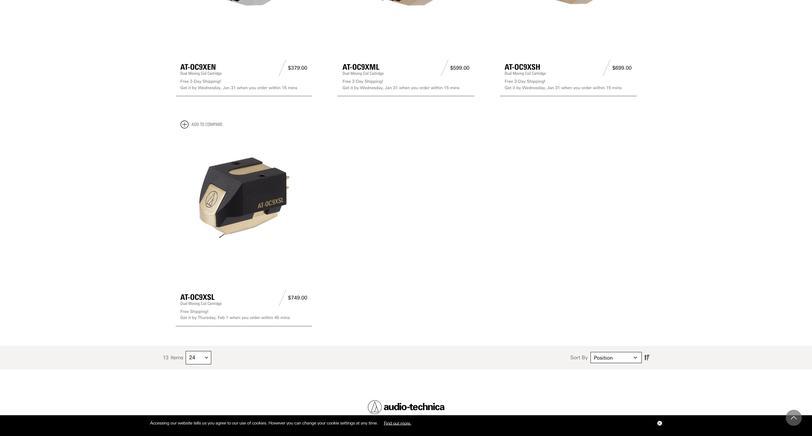 Task type: describe. For each thing, give the bounding box(es) containing it.
within for oc9xen
[[269, 85, 281, 90]]

2 for oc9xen
[[190, 79, 193, 84]]

2 our from the left
[[232, 421, 238, 426]]

when for at-oc9xsh
[[562, 85, 572, 90]]

us
[[202, 421, 207, 426]]

31 for at-oc9xen
[[231, 85, 236, 90]]

within for oc9xsh
[[593, 85, 605, 90]]

coil for oc9xml
[[363, 71, 369, 76]]

add to compare
[[192, 122, 223, 128]]

agree
[[216, 421, 226, 426]]

day for oc9xen
[[194, 79, 201, 84]]

wednesday, for at-oc9xen
[[198, 85, 222, 90]]

free 2 -day shipping! get it by wednesday, jan 31 when you order within 15 mins for at-oc9xsh
[[505, 79, 622, 90]]

2 for oc9xml
[[352, 79, 355, 84]]

it for oc9xen
[[188, 85, 191, 90]]

oc9xen
[[190, 63, 216, 72]]

add to compare button
[[180, 121, 223, 129]]

accessing our website tells us you agree to our use of cookies. however you can change your cookie settings at any time.
[[150, 421, 379, 426]]

15 for oc9xen
[[282, 85, 287, 90]]

jan for at-oc9xsh
[[547, 85, 554, 90]]

13 items
[[163, 355, 183, 361]]

cookies.
[[252, 421, 267, 426]]

dual for at-oc9xen
[[180, 71, 187, 76]]

wednesday, for at-oc9xml
[[360, 85, 384, 90]]

moving for oc9xsl
[[188, 302, 200, 306]]

thursday,
[[198, 316, 217, 321]]

carrat down image
[[634, 357, 637, 360]]

divider line image for at-oc9xsl
[[277, 290, 288, 306]]

shipping! for at-oc9xml
[[365, 79, 383, 84]]

by
[[582, 355, 588, 361]]

free for at-oc9xen
[[180, 79, 189, 84]]

find out more.
[[384, 421, 411, 426]]

arrow up image
[[791, 416, 797, 421]]

however
[[269, 421, 285, 426]]

by for oc9xml
[[354, 85, 359, 90]]

order for oc9xml
[[420, 85, 430, 90]]

45
[[275, 316, 279, 321]]

- for oc9xen
[[193, 79, 194, 84]]

your
[[317, 421, 326, 426]]

2 for oc9xsh
[[515, 79, 517, 84]]

mins for oc9xml
[[450, 85, 460, 90]]

$699.00
[[613, 65, 632, 71]]

at-oc9xml dual moving coil cartridge
[[343, 63, 384, 76]]

15 for oc9xml
[[444, 85, 449, 90]]

cartridge for oc9xen
[[208, 71, 222, 76]]

free 2 -day shipping! get it by wednesday, jan 31 when you order within 15 mins for at-oc9xen
[[180, 79, 297, 90]]

shipping! inside free shipping! get it by thursday, feb 1 when you order within 45 mins
[[190, 310, 209, 314]]

out
[[393, 421, 399, 426]]

- for oc9xml
[[355, 79, 356, 84]]

mins inside free shipping! get it by thursday, feb 1 when you order within 45 mins
[[281, 316, 290, 321]]

1
[[226, 316, 229, 321]]

at- for oc9xen
[[180, 63, 190, 72]]

mins for oc9xsh
[[613, 85, 622, 90]]

it for oc9xml
[[351, 85, 353, 90]]

jan for at-oc9xml
[[385, 85, 392, 90]]

use
[[239, 421, 246, 426]]

coil for oc9xsl
[[201, 302, 207, 306]]

order for oc9xen
[[257, 85, 268, 90]]

shipping! for at-oc9xen
[[203, 79, 221, 84]]

carrat down image
[[205, 357, 208, 360]]

store logo image
[[368, 401, 445, 415]]

compare
[[205, 122, 223, 128]]

accessing
[[150, 421, 169, 426]]

when for at-oc9xen
[[237, 85, 248, 90]]

cartridge for oc9xsl
[[208, 302, 222, 306]]

items
[[171, 355, 183, 361]]

settings
[[340, 421, 355, 426]]

cartridge for oc9xsh
[[532, 71, 546, 76]]

get for at-oc9xml
[[343, 85, 349, 90]]

15 for oc9xsh
[[607, 85, 611, 90]]

$379.00
[[288, 65, 307, 71]]

$749.00
[[288, 295, 307, 301]]

of
[[247, 421, 251, 426]]

more.
[[400, 421, 411, 426]]

- for oc9xsh
[[517, 79, 518, 84]]

day for oc9xsh
[[518, 79, 526, 84]]

shipping! for at-oc9xsh
[[527, 79, 546, 84]]



Task type: vqa. For each thing, say whether or not it's contained in the screenshot.


Task type: locate. For each thing, give the bounding box(es) containing it.
at- for oc9xsh
[[505, 63, 515, 72]]

feb
[[218, 316, 225, 321]]

3 free 2 -day shipping! get it by wednesday, jan 31 when you order within 15 mins from the left
[[505, 79, 622, 90]]

1 wednesday, from the left
[[198, 85, 222, 90]]

mins right 45
[[281, 316, 290, 321]]

jan for at-oc9xen
[[223, 85, 230, 90]]

it down at-oc9xsh dual moving coil cartridge
[[513, 85, 515, 90]]

cartridge inside at-oc9xen dual moving coil cartridge
[[208, 71, 222, 76]]

wednesday, down at-oc9xml dual moving coil cartridge
[[360, 85, 384, 90]]

mins for oc9xen
[[288, 85, 297, 90]]

change
[[302, 421, 316, 426]]

get down at-oc9xml dual moving coil cartridge
[[343, 85, 349, 90]]

2 2 from the left
[[352, 79, 355, 84]]

1 horizontal spatial wednesday,
[[360, 85, 384, 90]]

at-oc9xsl dual moving coil cartridge
[[180, 293, 222, 306]]

oc9xsh
[[515, 63, 541, 72]]

1 horizontal spatial 15
[[444, 85, 449, 90]]

1 horizontal spatial free 2 -day shipping! get it by wednesday, jan 31 when you order within 15 mins
[[343, 79, 460, 90]]

dual
[[180, 71, 187, 76], [343, 71, 350, 76], [505, 71, 512, 76], [180, 302, 187, 306]]

moving inside at-oc9xml dual moving coil cartridge
[[351, 71, 362, 76]]

free down at-oc9xen dual moving coil cartridge
[[180, 79, 189, 84]]

shipping!
[[203, 79, 221, 84], [365, 79, 383, 84], [527, 79, 546, 84], [190, 310, 209, 314]]

2 - from the left
[[355, 79, 356, 84]]

order inside free shipping! get it by thursday, feb 1 when you order within 45 mins
[[250, 316, 260, 321]]

2 jan from the left
[[385, 85, 392, 90]]

it
[[188, 85, 191, 90], [351, 85, 353, 90], [513, 85, 515, 90], [188, 316, 191, 321]]

within
[[269, 85, 281, 90], [431, 85, 443, 90], [593, 85, 605, 90], [261, 316, 273, 321]]

get inside free shipping! get it by thursday, feb 1 when you order within 45 mins
[[180, 316, 187, 321]]

shipping! up "thursday,"
[[190, 310, 209, 314]]

mins
[[288, 85, 297, 90], [450, 85, 460, 90], [613, 85, 622, 90], [281, 316, 290, 321]]

2 free 2 -day shipping! get it by wednesday, jan 31 when you order within 15 mins from the left
[[343, 79, 460, 90]]

website
[[178, 421, 192, 426]]

shipping! down at-oc9xsh dual moving coil cartridge
[[527, 79, 546, 84]]

1 free 2 -day shipping! get it by wednesday, jan 31 when you order within 15 mins from the left
[[180, 79, 297, 90]]

3 31 from the left
[[556, 85, 560, 90]]

cartridge for oc9xml
[[370, 71, 384, 76]]

by inside free shipping! get it by thursday, feb 1 when you order within 45 mins
[[192, 316, 197, 321]]

day for oc9xml
[[356, 79, 364, 84]]

our
[[170, 421, 177, 426], [232, 421, 238, 426]]

order
[[257, 85, 268, 90], [420, 85, 430, 90], [582, 85, 592, 90], [250, 316, 260, 321]]

31 for at-oc9xsh
[[556, 85, 560, 90]]

free down at-oc9xsh dual moving coil cartridge
[[505, 79, 513, 84]]

it left "thursday,"
[[188, 316, 191, 321]]

at- inside at-oc9xsh dual moving coil cartridge
[[505, 63, 515, 72]]

0 horizontal spatial free 2 -day shipping! get it by wednesday, jan 31 when you order within 15 mins
[[180, 79, 297, 90]]

free for at-oc9xsh
[[505, 79, 513, 84]]

at oc9xml image
[[343, 0, 470, 31]]

cartridge
[[208, 71, 222, 76], [370, 71, 384, 76], [532, 71, 546, 76], [208, 302, 222, 306]]

dual inside at-oc9xsl dual moving coil cartridge
[[180, 302, 187, 306]]

moving for oc9xml
[[351, 71, 362, 76]]

coil inside at-oc9xsl dual moving coil cartridge
[[201, 302, 207, 306]]

oc9xml
[[352, 63, 380, 72]]

0 vertical spatial to
[[200, 122, 204, 128]]

at-
[[180, 63, 190, 72], [343, 63, 352, 72], [505, 63, 515, 72], [180, 293, 190, 302]]

0 horizontal spatial day
[[194, 79, 201, 84]]

divider line image for at-oc9xml
[[439, 60, 450, 76]]

add
[[192, 122, 199, 128]]

to right agree
[[227, 421, 231, 426]]

our left 'website'
[[170, 421, 177, 426]]

1 horizontal spatial 31
[[393, 85, 398, 90]]

1 horizontal spatial our
[[232, 421, 238, 426]]

at- inside at-oc9xen dual moving coil cartridge
[[180, 63, 190, 72]]

moving for oc9xsh
[[513, 71, 524, 76]]

moving
[[188, 71, 200, 76], [351, 71, 362, 76], [513, 71, 524, 76], [188, 302, 200, 306]]

by down at-oc9xsh dual moving coil cartridge
[[517, 85, 521, 90]]

0 horizontal spatial to
[[200, 122, 204, 128]]

at- for oc9xml
[[343, 63, 352, 72]]

2 horizontal spatial wednesday,
[[522, 85, 546, 90]]

2 down at-oc9xen dual moving coil cartridge
[[190, 79, 193, 84]]

2
[[190, 79, 193, 84], [352, 79, 355, 84], [515, 79, 517, 84]]

13
[[163, 355, 168, 361]]

1 our from the left
[[170, 421, 177, 426]]

at oc9xsl image
[[180, 134, 307, 261]]

tells
[[194, 421, 201, 426]]

- down at-oc9xml dual moving coil cartridge
[[355, 79, 356, 84]]

cartridge inside at-oc9xsh dual moving coil cartridge
[[532, 71, 546, 76]]

1 horizontal spatial -
[[355, 79, 356, 84]]

at-oc9xen dual moving coil cartridge
[[180, 63, 222, 76]]

2 31 from the left
[[393, 85, 398, 90]]

within for oc9xml
[[431, 85, 443, 90]]

sort
[[571, 355, 581, 361]]

2 horizontal spatial day
[[518, 79, 526, 84]]

wednesday, down at-oc9xen dual moving coil cartridge
[[198, 85, 222, 90]]

coil inside at-oc9xsh dual moving coil cartridge
[[525, 71, 531, 76]]

coil for oc9xsh
[[525, 71, 531, 76]]

oc9xsl
[[190, 293, 215, 302]]

it down at-oc9xen dual moving coil cartridge
[[188, 85, 191, 90]]

3 day from the left
[[518, 79, 526, 84]]

by left "thursday,"
[[192, 316, 197, 321]]

jan
[[223, 85, 230, 90], [385, 85, 392, 90], [547, 85, 554, 90]]

coil for oc9xen
[[201, 71, 207, 76]]

can
[[295, 421, 301, 426]]

cartridge inside at-oc9xml dual moving coil cartridge
[[370, 71, 384, 76]]

2 down at-oc9xml dual moving coil cartridge
[[352, 79, 355, 84]]

1 2 from the left
[[190, 79, 193, 84]]

sort by
[[571, 355, 588, 361]]

to inside add to compare button
[[200, 122, 204, 128]]

cookie
[[327, 421, 339, 426]]

mins down $699.00
[[613, 85, 622, 90]]

shipping! down at-oc9xml dual moving coil cartridge
[[365, 79, 383, 84]]

0 horizontal spatial 31
[[231, 85, 236, 90]]

3 15 from the left
[[607, 85, 611, 90]]

0 horizontal spatial -
[[193, 79, 194, 84]]

2 horizontal spatial 2
[[515, 79, 517, 84]]

day down at-oc9xml dual moving coil cartridge
[[356, 79, 364, 84]]

get
[[180, 85, 187, 90], [343, 85, 349, 90], [505, 85, 512, 90], [180, 316, 187, 321]]

at-oc9xsh dual moving coil cartridge
[[505, 63, 546, 76]]

at oc9xsh image
[[505, 0, 632, 31]]

2 horizontal spatial free 2 -day shipping! get it by wednesday, jan 31 when you order within 15 mins
[[505, 79, 622, 90]]

free 2 -day shipping! get it by wednesday, jan 31 when you order within 15 mins
[[180, 79, 297, 90], [343, 79, 460, 90], [505, 79, 622, 90]]

2 horizontal spatial -
[[517, 79, 518, 84]]

free 2 -day shipping! get it by wednesday, jan 31 when you order within 15 mins for at-oc9xml
[[343, 79, 460, 90]]

divider line image for at-oc9xsh
[[602, 60, 613, 76]]

it down at-oc9xml dual moving coil cartridge
[[351, 85, 353, 90]]

shipping! down at-oc9xen dual moving coil cartridge
[[203, 79, 221, 84]]

time.
[[369, 421, 378, 426]]

dual for at-oc9xml
[[343, 71, 350, 76]]

you inside free shipping! get it by thursday, feb 1 when you order within 45 mins
[[242, 316, 249, 321]]

-
[[193, 79, 194, 84], [355, 79, 356, 84], [517, 79, 518, 84]]

dual left oc9xsl
[[180, 302, 187, 306]]

order for oc9xsh
[[582, 85, 592, 90]]

2 horizontal spatial jan
[[547, 85, 554, 90]]

moving inside at-oc9xsh dual moving coil cartridge
[[513, 71, 524, 76]]

0 horizontal spatial 2
[[190, 79, 193, 84]]

1 - from the left
[[193, 79, 194, 84]]

3 - from the left
[[517, 79, 518, 84]]

0 horizontal spatial wednesday,
[[198, 85, 222, 90]]

coil inside at-oc9xen dual moving coil cartridge
[[201, 71, 207, 76]]

dual inside at-oc9xsh dual moving coil cartridge
[[505, 71, 512, 76]]

get for at-oc9xsh
[[505, 85, 512, 90]]

dual for at-oc9xsh
[[505, 71, 512, 76]]

$599.00
[[450, 65, 470, 71]]

when inside free shipping! get it by thursday, feb 1 when you order within 45 mins
[[230, 316, 240, 321]]

dual inside at-oc9xen dual moving coil cartridge
[[180, 71, 187, 76]]

2 day from the left
[[356, 79, 364, 84]]

1 jan from the left
[[223, 85, 230, 90]]

moving inside at-oc9xen dual moving coil cartridge
[[188, 71, 200, 76]]

get down at-oc9xsh dual moving coil cartridge
[[505, 85, 512, 90]]

1 horizontal spatial day
[[356, 79, 364, 84]]

set descending direction image
[[645, 354, 650, 362]]

at- inside at-oc9xsl dual moving coil cartridge
[[180, 293, 190, 302]]

2 down at-oc9xsh dual moving coil cartridge
[[515, 79, 517, 84]]

you
[[249, 85, 256, 90], [411, 85, 418, 90], [574, 85, 581, 90], [242, 316, 249, 321], [208, 421, 215, 426], [287, 421, 293, 426]]

to right add
[[200, 122, 204, 128]]

by down at-oc9xen dual moving coil cartridge
[[192, 85, 197, 90]]

at
[[356, 421, 360, 426]]

by for oc9xsh
[[517, 85, 521, 90]]

1 31 from the left
[[231, 85, 236, 90]]

free shipping! get it by thursday, feb 1 when you order within 45 mins
[[180, 310, 290, 321]]

by down at-oc9xml dual moving coil cartridge
[[354, 85, 359, 90]]

3 2 from the left
[[515, 79, 517, 84]]

find out more. link
[[379, 419, 416, 429]]

1 horizontal spatial jan
[[385, 85, 392, 90]]

2 15 from the left
[[444, 85, 449, 90]]

get down at-oc9xen dual moving coil cartridge
[[180, 85, 187, 90]]

our left use
[[232, 421, 238, 426]]

2 horizontal spatial 15
[[607, 85, 611, 90]]

0 horizontal spatial our
[[170, 421, 177, 426]]

find
[[384, 421, 392, 426]]

free inside free shipping! get it by thursday, feb 1 when you order within 45 mins
[[180, 310, 189, 314]]

get left "thursday,"
[[180, 316, 187, 321]]

at- inside at-oc9xml dual moving coil cartridge
[[343, 63, 352, 72]]

- down at-oc9xsh dual moving coil cartridge
[[517, 79, 518, 84]]

it inside free shipping! get it by thursday, feb 1 when you order within 45 mins
[[188, 316, 191, 321]]

free down at-oc9xsl dual moving coil cartridge
[[180, 310, 189, 314]]

dual left oc9xen
[[180, 71, 187, 76]]

it for oc9xsh
[[513, 85, 515, 90]]

free down at-oc9xml dual moving coil cartridge
[[343, 79, 351, 84]]

cross image
[[658, 423, 661, 425]]

free
[[180, 79, 189, 84], [343, 79, 351, 84], [505, 79, 513, 84], [180, 310, 189, 314]]

within inside free shipping! get it by thursday, feb 1 when you order within 45 mins
[[261, 316, 273, 321]]

moving inside at-oc9xsl dual moving coil cartridge
[[188, 302, 200, 306]]

to
[[200, 122, 204, 128], [227, 421, 231, 426]]

day down at-oc9xsh dual moving coil cartridge
[[518, 79, 526, 84]]

dual left oc9xml
[[343, 71, 350, 76]]

1 15 from the left
[[282, 85, 287, 90]]

divider line image
[[277, 60, 288, 76], [439, 60, 450, 76], [602, 60, 613, 76], [277, 290, 288, 306]]

coil inside at-oc9xml dual moving coil cartridge
[[363, 71, 369, 76]]

3 jan from the left
[[547, 85, 554, 90]]

when
[[237, 85, 248, 90], [399, 85, 410, 90], [562, 85, 572, 90], [230, 316, 240, 321]]

by
[[192, 85, 197, 90], [354, 85, 359, 90], [517, 85, 521, 90], [192, 316, 197, 321]]

31 for at-oc9xml
[[393, 85, 398, 90]]

wednesday,
[[198, 85, 222, 90], [360, 85, 384, 90], [522, 85, 546, 90]]

0 horizontal spatial 15
[[282, 85, 287, 90]]

divider line image for at-oc9xen
[[277, 60, 288, 76]]

1 day from the left
[[194, 79, 201, 84]]

1 vertical spatial to
[[227, 421, 231, 426]]

dual inside at-oc9xml dual moving coil cartridge
[[343, 71, 350, 76]]

dual left oc9xsh
[[505, 71, 512, 76]]

when for at-oc9xml
[[399, 85, 410, 90]]

wednesday, for at-oc9xsh
[[522, 85, 546, 90]]

mins down $599.00
[[450, 85, 460, 90]]

15
[[282, 85, 287, 90], [444, 85, 449, 90], [607, 85, 611, 90]]

- down at-oc9xen dual moving coil cartridge
[[193, 79, 194, 84]]

by for oc9xen
[[192, 85, 197, 90]]

day
[[194, 79, 201, 84], [356, 79, 364, 84], [518, 79, 526, 84]]

moving for oc9xen
[[188, 71, 200, 76]]

cartridge inside at-oc9xsl dual moving coil cartridge
[[208, 302, 222, 306]]

any
[[361, 421, 368, 426]]

1 horizontal spatial to
[[227, 421, 231, 426]]

at- for oc9xsl
[[180, 293, 190, 302]]

0 horizontal spatial jan
[[223, 85, 230, 90]]

coil
[[201, 71, 207, 76], [363, 71, 369, 76], [525, 71, 531, 76], [201, 302, 207, 306]]

31
[[231, 85, 236, 90], [393, 85, 398, 90], [556, 85, 560, 90]]

at oc9xen image
[[180, 0, 307, 31]]

free for at-oc9xml
[[343, 79, 351, 84]]

wednesday, down at-oc9xsh dual moving coil cartridge
[[522, 85, 546, 90]]

dual for at-oc9xsl
[[180, 302, 187, 306]]

day down at-oc9xen dual moving coil cartridge
[[194, 79, 201, 84]]

2 wednesday, from the left
[[360, 85, 384, 90]]

1 horizontal spatial 2
[[352, 79, 355, 84]]

3 wednesday, from the left
[[522, 85, 546, 90]]

get for at-oc9xen
[[180, 85, 187, 90]]

mins down the $379.00
[[288, 85, 297, 90]]

2 horizontal spatial 31
[[556, 85, 560, 90]]



